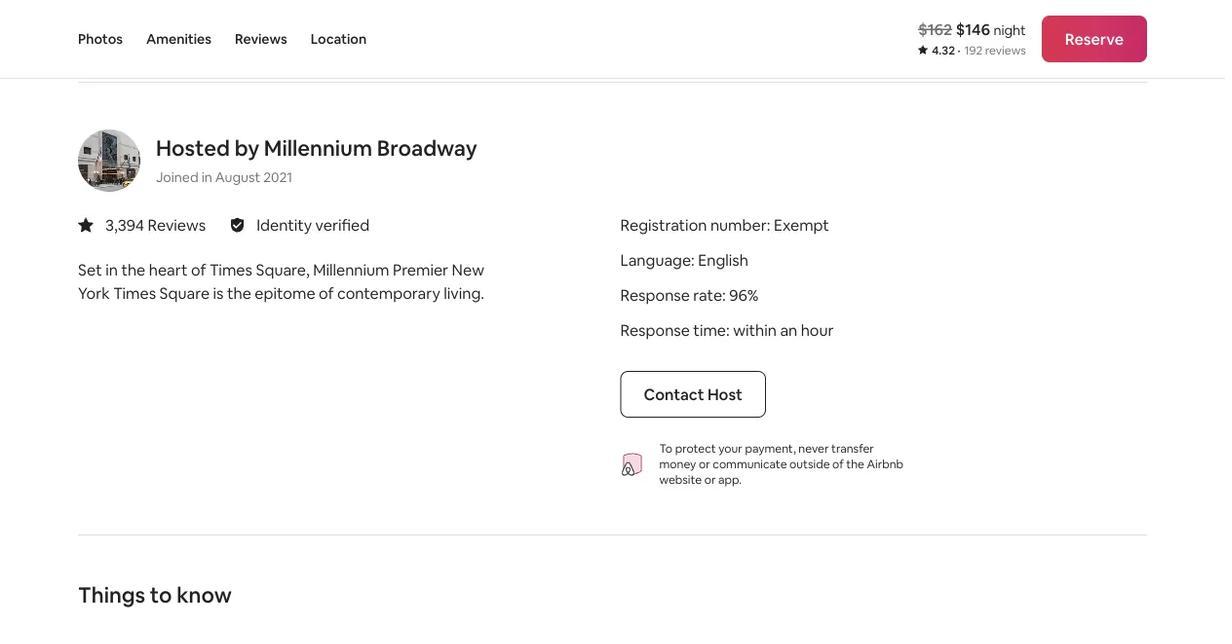 Task type: vqa. For each thing, say whether or not it's contained in the screenshot.
dance element
no



Task type: locate. For each thing, give the bounding box(es) containing it.
times
[[210, 260, 252, 280], [113, 283, 156, 303]]

identity verified
[[257, 215, 370, 235]]

: left within
[[726, 320, 730, 340]]

:
[[767, 215, 771, 235], [691, 250, 695, 270], [722, 285, 726, 305], [726, 320, 730, 340]]

2 horizontal spatial of
[[833, 457, 844, 472]]

hour
[[801, 320, 834, 340]]

in
[[201, 169, 212, 186], [105, 260, 118, 280]]

by
[[235, 134, 259, 162]]

reviews button
[[235, 0, 287, 78]]

1 vertical spatial in
[[105, 260, 118, 280]]

host
[[708, 385, 743, 405]]

0 vertical spatial millennium
[[264, 134, 372, 162]]

1 horizontal spatial reviews
[[235, 30, 287, 48]]

millennium inside hosted by millennium broadway joined in august 2021
[[264, 134, 372, 162]]

1 vertical spatial response
[[620, 320, 690, 340]]

response down language
[[620, 285, 690, 305]]

reviews up heart
[[148, 215, 206, 235]]

1 vertical spatial or
[[704, 473, 716, 488]]

within
[[733, 320, 777, 340]]

learn more about the host, millennium broadway. image
[[78, 130, 140, 192], [78, 130, 140, 192]]

set in the heart of times square, millennium premier new york times square is the epitome of contemporary living.
[[78, 260, 484, 303]]

transfer
[[832, 442, 874, 457]]

1 horizontal spatial times
[[210, 260, 252, 280]]

more
[[121, 15, 160, 35]]

or
[[699, 457, 710, 472], [704, 473, 716, 488]]

hosted
[[156, 134, 230, 162]]

things
[[78, 582, 145, 609]]

1 vertical spatial reviews
[[148, 215, 206, 235]]

to protect your payment, never transfer money or communicate outside of the airbnb website or app.
[[659, 442, 904, 488]]

1 horizontal spatial of
[[319, 283, 334, 303]]

1 vertical spatial millennium
[[313, 260, 389, 280]]

an
[[780, 320, 798, 340]]

verified
[[315, 215, 370, 235]]

premier
[[393, 260, 448, 280]]

0 vertical spatial the
[[121, 260, 145, 280]]

language
[[620, 250, 691, 270]]

2 vertical spatial of
[[833, 457, 844, 472]]

communicate
[[713, 457, 787, 472]]

the down transfer
[[846, 457, 865, 472]]

$162 $146 night
[[918, 19, 1026, 39]]

time
[[693, 320, 726, 340]]

millennium up contemporary
[[313, 260, 389, 280]]

set
[[78, 260, 102, 280]]

millennium up 2021
[[264, 134, 372, 162]]

times right york
[[113, 283, 156, 303]]

response for response time
[[620, 320, 690, 340]]

response down response rate : 96% at top right
[[620, 320, 690, 340]]

$162
[[918, 19, 953, 39]]

epitome
[[255, 283, 315, 303]]

contemporary
[[337, 283, 440, 303]]

or down protect
[[699, 457, 710, 472]]

2 response from the top
[[620, 320, 690, 340]]

2 vertical spatial the
[[846, 457, 865, 472]]

response
[[620, 285, 690, 305], [620, 320, 690, 340]]

1 vertical spatial the
[[227, 283, 251, 303]]

3,394
[[105, 215, 144, 235]]

0 vertical spatial response
[[620, 285, 690, 305]]

in right "set"
[[105, 260, 118, 280]]

english
[[698, 250, 749, 270]]

or left 'app.'
[[704, 473, 716, 488]]

money
[[659, 457, 696, 472]]

of inside to protect your payment, never transfer money or communicate outside of the airbnb website or app.
[[833, 457, 844, 472]]

times up "is"
[[210, 260, 252, 280]]

amenities button
[[146, 0, 212, 78]]

: left 96%
[[722, 285, 726, 305]]

0 horizontal spatial in
[[105, 260, 118, 280]]

new
[[452, 260, 484, 280]]

hosted by millennium broadway joined in august 2021
[[156, 134, 477, 186]]

your
[[719, 442, 743, 457]]

reviews
[[235, 30, 287, 48], [148, 215, 206, 235]]

the right "is"
[[227, 283, 251, 303]]

the
[[121, 260, 145, 280], [227, 283, 251, 303], [846, 457, 865, 472]]

of up square
[[191, 260, 206, 280]]

exempt
[[774, 215, 829, 235]]

never
[[799, 442, 829, 457]]

1 horizontal spatial the
[[227, 283, 251, 303]]

registration number : exempt
[[620, 215, 829, 235]]

airbnb
[[867, 457, 904, 472]]

96%
[[729, 285, 759, 305]]

0 horizontal spatial the
[[121, 260, 145, 280]]

of
[[191, 260, 206, 280], [319, 283, 334, 303], [833, 457, 844, 472]]

3,394 reviews
[[105, 215, 206, 235]]

contact host link
[[620, 372, 766, 418]]

in right joined
[[201, 169, 212, 186]]

0 vertical spatial times
[[210, 260, 252, 280]]

: left exempt
[[767, 215, 771, 235]]

millennium
[[264, 134, 372, 162], [313, 260, 389, 280]]

1 horizontal spatial in
[[201, 169, 212, 186]]

0 horizontal spatial of
[[191, 260, 206, 280]]

1 vertical spatial of
[[319, 283, 334, 303]]

1 vertical spatial times
[[113, 283, 156, 303]]

of down transfer
[[833, 457, 844, 472]]

0 horizontal spatial reviews
[[148, 215, 206, 235]]

identity
[[257, 215, 312, 235]]

response for response rate
[[620, 285, 690, 305]]

night
[[994, 21, 1026, 39]]

registration
[[620, 215, 707, 235]]

the left heart
[[121, 260, 145, 280]]

2 horizontal spatial the
[[846, 457, 865, 472]]

of right epitome
[[319, 283, 334, 303]]

location button
[[311, 0, 367, 78]]

1 response from the top
[[620, 285, 690, 305]]

to
[[659, 442, 673, 457]]

reviews left location button at the top left of page
[[235, 30, 287, 48]]

0 vertical spatial in
[[201, 169, 212, 186]]

things to know
[[78, 582, 232, 609]]



Task type: describe. For each thing, give the bounding box(es) containing it.
photos button
[[78, 0, 123, 78]]

living.
[[444, 283, 484, 303]]

photos
[[78, 30, 123, 48]]

: for rate
[[722, 285, 726, 305]]

show more
[[78, 15, 160, 35]]

contact
[[644, 385, 704, 405]]

the inside to protect your payment, never transfer money or communicate outside of the airbnb website or app.
[[846, 457, 865, 472]]

$146
[[956, 19, 990, 39]]

4.32 · 192 reviews
[[932, 43, 1026, 58]]

reviews
[[985, 43, 1026, 58]]

broadway
[[377, 134, 477, 162]]

0 vertical spatial of
[[191, 260, 206, 280]]

: for number
[[767, 215, 771, 235]]

response rate : 96%
[[620, 285, 759, 305]]

in inside hosted by millennium broadway joined in august 2021
[[201, 169, 212, 186]]

192
[[965, 43, 983, 58]]

outside
[[790, 457, 830, 472]]

website
[[659, 473, 702, 488]]

reserve button
[[1042, 16, 1147, 62]]

2021
[[263, 169, 293, 186]]

heart
[[149, 260, 188, 280]]

0 horizontal spatial times
[[113, 283, 156, 303]]

reserve
[[1065, 29, 1124, 49]]

: left english
[[691, 250, 695, 270]]

show more button
[[78, 15, 176, 35]]

know
[[177, 582, 232, 609]]

response time : within an hour
[[620, 320, 834, 340]]

in inside the set in the heart of times square, millennium premier new york times square is the epitome of contemporary living.
[[105, 260, 118, 280]]

rate
[[693, 285, 722, 305]]

millennium inside the set in the heart of times square, millennium premier new york times square is the epitome of contemporary living.
[[313, 260, 389, 280]]

show
[[78, 15, 118, 35]]

payment,
[[745, 442, 796, 457]]

0 vertical spatial or
[[699, 457, 710, 472]]

square
[[159, 283, 210, 303]]

·
[[958, 43, 961, 58]]

language : english
[[620, 250, 749, 270]]

amenities
[[146, 30, 212, 48]]

joined
[[156, 169, 199, 186]]

: for time
[[726, 320, 730, 340]]

contact host
[[644, 385, 743, 405]]

august
[[215, 169, 260, 186]]

number
[[711, 215, 767, 235]]

4.32
[[932, 43, 955, 58]]

square,
[[256, 260, 310, 280]]

app.
[[718, 473, 742, 488]]

is
[[213, 283, 224, 303]]

0 vertical spatial reviews
[[235, 30, 287, 48]]

location
[[311, 30, 367, 48]]

york
[[78, 283, 110, 303]]

to
[[150, 582, 172, 609]]

protect
[[675, 442, 716, 457]]



